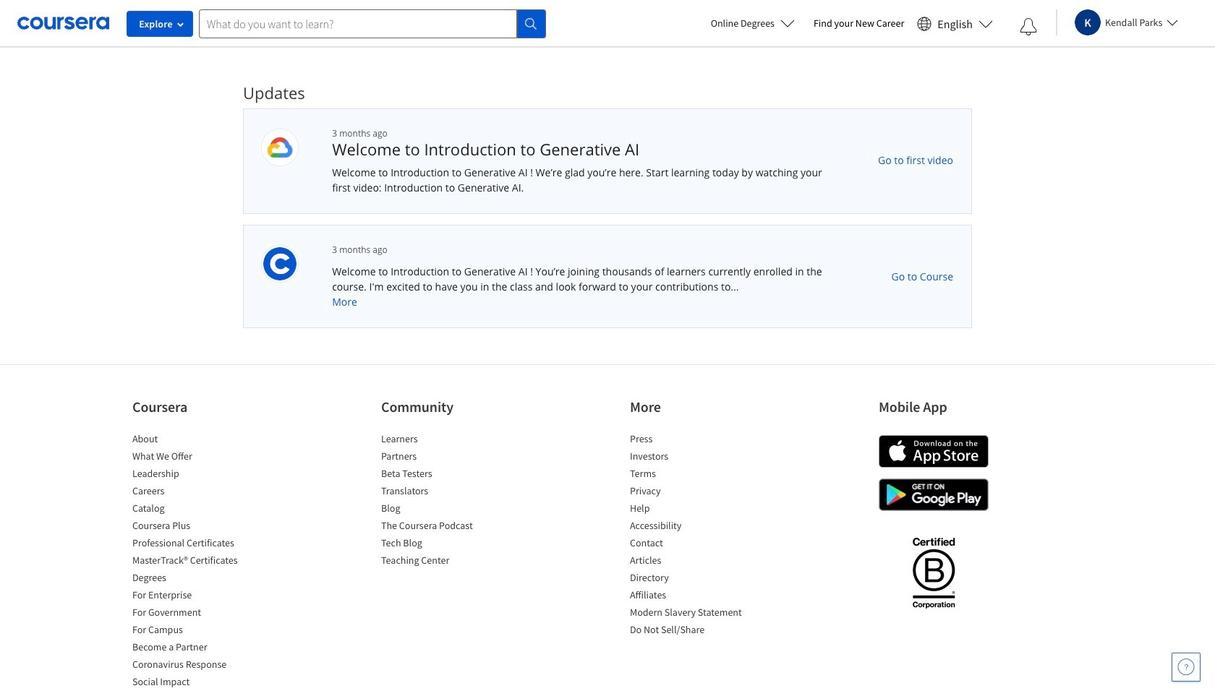 Task type: describe. For each thing, give the bounding box(es) containing it.
logo of certified b corporation image
[[904, 530, 963, 616]]

help center image
[[1178, 659, 1195, 677]]



Task type: locate. For each thing, give the bounding box(es) containing it.
coursera image
[[17, 12, 109, 35]]

2 horizontal spatial list
[[630, 432, 753, 640]]

3 list from the left
[[630, 432, 753, 640]]

1 horizontal spatial list
[[381, 432, 504, 571]]

None search field
[[199, 9, 546, 38]]

1 list from the left
[[132, 432, 255, 692]]

2 list from the left
[[381, 432, 504, 571]]

0 horizontal spatial list
[[132, 432, 255, 692]]

list
[[132, 432, 255, 692], [381, 432, 504, 571], [630, 432, 753, 640]]

What do you want to learn? text field
[[199, 9, 517, 38]]

download on the app store image
[[879, 436, 989, 468]]

get it on google play image
[[879, 479, 989, 512]]

list item
[[132, 432, 255, 449], [381, 432, 504, 449], [630, 432, 753, 449], [132, 449, 255, 467], [381, 449, 504, 467], [630, 449, 753, 467], [132, 467, 255, 484], [381, 467, 504, 484], [630, 467, 753, 484], [132, 484, 255, 501], [381, 484, 504, 501], [630, 484, 753, 501], [132, 501, 255, 519], [381, 501, 504, 519], [630, 501, 753, 519], [132, 519, 255, 536], [381, 519, 504, 536], [630, 519, 753, 536], [132, 536, 255, 554], [381, 536, 504, 554], [630, 536, 753, 554], [132, 554, 255, 571], [381, 554, 504, 571], [630, 554, 753, 571], [132, 571, 255, 588], [630, 571, 753, 588], [132, 588, 255, 606], [630, 588, 753, 606], [132, 606, 255, 623], [630, 606, 753, 623], [132, 623, 255, 640], [630, 623, 753, 640], [132, 640, 255, 658], [132, 658, 255, 675], [132, 675, 255, 692]]



Task type: vqa. For each thing, say whether or not it's contained in the screenshot.
Logo of Certified B Corporation
yes



